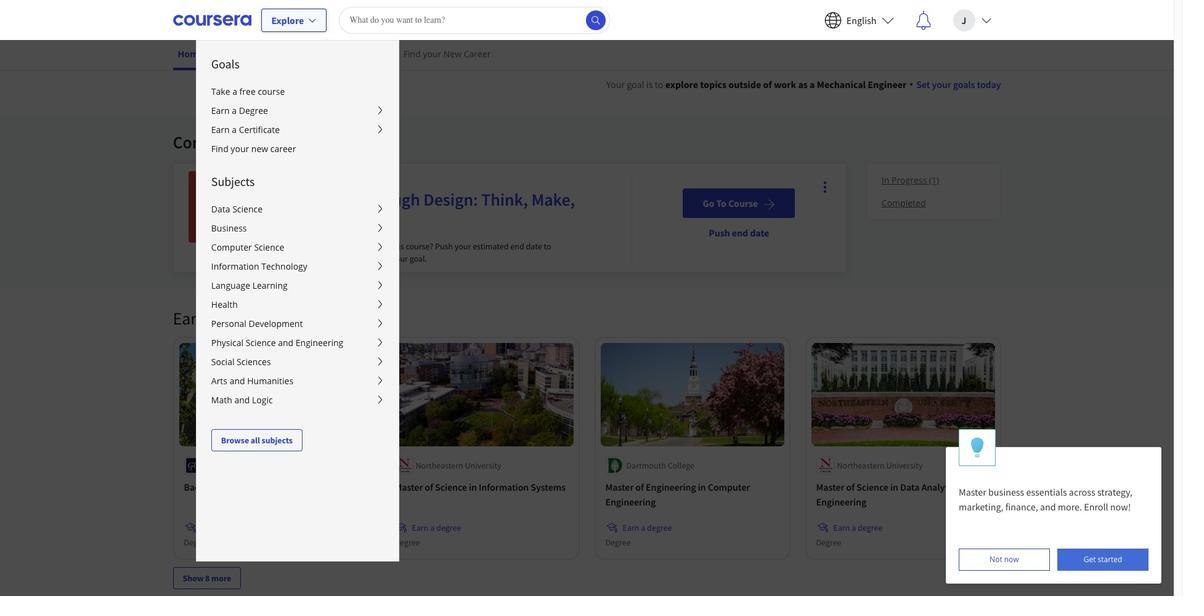 Task type: vqa. For each thing, say whether or not it's contained in the screenshot.
the bottommost Online
no



Task type: describe. For each thing, give the bounding box(es) containing it.
and inside math and logic dropdown button
[[235, 395, 250, 406]]

through
[[358, 189, 420, 211]]

bachelor of arts in liberal studies
[[184, 481, 324, 494]]

line chart image
[[820, 147, 835, 162]]

browse
[[221, 435, 249, 446]]

12/28/2023
[[286, 253, 329, 264]]

go
[[703, 197, 715, 210]]

information technology button
[[197, 257, 399, 276]]

learning
[[244, 131, 305, 154]]

completed link
[[877, 192, 991, 215]]

a inside popup button
[[232, 124, 237, 136]]

now!
[[1111, 501, 1131, 514]]

break,
[[275, 211, 322, 233]]

think,
[[482, 189, 528, 211]]

math and logic button
[[197, 391, 399, 410]]

bachelor
[[184, 481, 221, 494]]

data inside the data science dropdown button
[[211, 203, 230, 215]]

to for time
[[346, 241, 354, 252]]

push inside need more time to complete this course? push your estimated end date to 12/28/2023 pst and achieve your goal.
[[435, 241, 453, 252]]

more.
[[1058, 501, 1083, 514]]

technology
[[261, 261, 308, 272]]

certificate
[[239, 124, 280, 136]]

northeastern university for information
[[416, 460, 502, 471]]

find your new career
[[211, 143, 296, 155]]

in for liberal
[[252, 481, 260, 494]]

development
[[249, 318, 303, 330]]

university for break,
[[326, 172, 362, 183]]

earn inside popup button
[[211, 105, 230, 117]]

data inside master of science in data analytics engineering
[[901, 481, 920, 494]]

dartmouth
[[627, 460, 666, 471]]

in for computer
[[698, 481, 706, 494]]

across
[[1070, 486, 1096, 499]]

and inside arts and humanities popup button
[[230, 375, 245, 387]]

information inside earn your degree collection element
[[479, 481, 529, 494]]

computer inside dropdown button
[[211, 242, 252, 253]]

progress
[[892, 174, 927, 186]]

1 horizontal spatial to
[[544, 241, 551, 252]]

math and logic
[[211, 395, 273, 406]]

science for computer
[[254, 242, 284, 253]]

master for master of science in information systems
[[395, 481, 423, 494]]

find for find your new career
[[404, 48, 421, 60]]

business button
[[197, 219, 399, 238]]

finance,
[[1006, 501, 1039, 514]]

the university of sydney
[[310, 172, 399, 183]]

master of engineering in computer engineering link
[[606, 480, 780, 510]]

in progress (1) link
[[877, 169, 991, 192]]

university for systems
[[465, 460, 502, 471]]

systems
[[531, 481, 566, 494]]

a inside 'link'
[[233, 86, 237, 97]]

language learning button
[[197, 276, 399, 295]]

master of science in data analytics engineering
[[817, 481, 960, 508]]

smile image
[[820, 192, 835, 207]]

earn a certificate button
[[197, 120, 399, 139]]

1 horizontal spatial your
[[607, 78, 625, 91]]

bachelor of arts in liberal studies link
[[184, 480, 358, 495]]

goal.
[[410, 253, 427, 264]]

science for data
[[233, 203, 263, 215]]

math
[[211, 395, 232, 406]]

subjects
[[262, 435, 293, 446]]

marketing,
[[959, 501, 1004, 514]]

find your new career link
[[197, 139, 399, 158]]

engineer
[[868, 78, 907, 91]]

your inside find your new career link
[[231, 143, 249, 155]]

science for physical
[[246, 337, 276, 349]]

northeastern for information
[[416, 460, 463, 471]]

science inside master of science in data analytics engineering
[[857, 481, 889, 494]]

language
[[211, 280, 250, 292]]

coursera image
[[173, 10, 251, 30]]

more inside 'button'
[[212, 573, 231, 584]]

innovation
[[275, 189, 354, 211]]

in progress (1)
[[882, 174, 940, 186]]

earn a degree for master of science in data analytics engineering
[[834, 523, 883, 534]]

0 horizontal spatial your
[[209, 308, 241, 330]]

arts and humanities
[[211, 375, 294, 387]]

earn a degree for master of science in information systems
[[412, 523, 461, 534]]

date inside push end date button
[[750, 227, 770, 239]]

enroll
[[1085, 501, 1109, 514]]

free
[[240, 86, 256, 97]]

my
[[233, 48, 245, 60]]

goals
[[211, 56, 240, 72]]

in for data
[[891, 481, 899, 494]]

browse all subjects
[[221, 435, 293, 446]]

now
[[1005, 555, 1019, 565]]

social sciences
[[211, 356, 271, 368]]

engineering inside master of science in data analytics engineering
[[817, 496, 867, 508]]

my learning
[[233, 48, 283, 60]]

earn your degree collection element
[[166, 288, 1009, 597]]

personal
[[211, 318, 247, 330]]

learning for language learning
[[253, 280, 288, 292]]

main content containing continue learning
[[0, 62, 1174, 597]]

go to course
[[703, 197, 758, 210]]

this
[[391, 241, 404, 252]]

push inside button
[[709, 227, 730, 239]]

business
[[211, 223, 247, 234]]

northeastern university for data
[[837, 460, 923, 471]]

health button
[[197, 295, 399, 314]]

show
[[183, 573, 204, 584]]

analytics
[[922, 481, 960, 494]]

subjects
[[211, 174, 255, 189]]

make,
[[532, 189, 575, 211]]

earn a certificate
[[211, 124, 280, 136]]

started
[[1098, 555, 1123, 565]]

strategy,
[[1098, 486, 1133, 499]]

learning for my learning
[[247, 48, 283, 60]]

degree for master of science in information systems
[[395, 537, 420, 548]]

essentials
[[1027, 486, 1068, 499]]

degree for master of engineering in computer engineering
[[606, 537, 631, 548]]

of for bachelor of arts in liberal studies
[[223, 481, 232, 494]]

(1)
[[930, 174, 940, 186]]

of for master of science in information systems
[[425, 481, 433, 494]]

j
[[962, 14, 967, 26]]

not
[[990, 555, 1003, 565]]

and inside need more time to complete this course? push your estimated end date to 12/28/2023 pst and achieve your goal.
[[347, 253, 361, 264]]

earn inside popup button
[[211, 124, 230, 136]]



Task type: locate. For each thing, give the bounding box(es) containing it.
design:
[[424, 189, 478, 211]]

earn a degree down master of science in data analytics engineering
[[834, 523, 883, 534]]

3 earn a degree from the left
[[834, 523, 883, 534]]

time
[[328, 241, 344, 252]]

1 vertical spatial push
[[435, 241, 453, 252]]

continue learning
[[173, 131, 305, 154]]

northeastern university up master of science in data analytics engineering
[[837, 460, 923, 471]]

data science
[[211, 203, 263, 215]]

0 vertical spatial computer
[[211, 242, 252, 253]]

to right the is
[[655, 78, 664, 91]]

1 horizontal spatial northeastern university
[[837, 460, 923, 471]]

0 horizontal spatial data
[[211, 203, 230, 215]]

in inside bachelor of arts in liberal studies link
[[252, 481, 260, 494]]

physical science and engineering
[[211, 337, 344, 349]]

more up 12/28/2023 on the left top of the page
[[307, 241, 326, 252]]

lightbulb tip image
[[971, 437, 984, 459]]

in inside master of engineering in computer engineering
[[698, 481, 706, 494]]

show 8 more button
[[173, 568, 241, 590]]

degree down master of engineering in computer engineering
[[647, 523, 672, 534]]

1 degree from the left
[[437, 523, 461, 534]]

career
[[464, 48, 491, 60]]

your
[[423, 48, 442, 60], [231, 143, 249, 155], [455, 241, 471, 252], [392, 253, 408, 264]]

complete
[[355, 241, 389, 252]]

master of science in data analytics engineering link
[[817, 480, 990, 510]]

degree
[[239, 105, 268, 117], [245, 308, 295, 330], [184, 537, 209, 548], [395, 537, 420, 548], [606, 537, 631, 548], [817, 537, 842, 548]]

master inside master business essentials across strategy, marketing, finance, and more. enroll now!
[[959, 486, 987, 499]]

date right estimated
[[526, 241, 542, 252]]

personal development button
[[197, 314, 399, 334]]

1 vertical spatial data
[[901, 481, 920, 494]]

1 northeastern from the left
[[416, 460, 463, 471]]

1 earn a degree from the left
[[412, 523, 461, 534]]

not now
[[990, 555, 1019, 565]]

1 horizontal spatial earn a degree
[[623, 523, 672, 534]]

outside
[[729, 78, 762, 91]]

arts and humanities button
[[197, 372, 399, 391]]

date inside need more time to complete this course? push your estimated end date to 12/28/2023 pst and achieve your goal.
[[526, 241, 542, 252]]

topics
[[700, 78, 727, 91]]

4 in from the left
[[891, 481, 899, 494]]

menu item
[[398, 40, 978, 597]]

0 vertical spatial end
[[732, 227, 749, 239]]

explore
[[666, 78, 699, 91]]

1 vertical spatial learning
[[253, 280, 288, 292]]

1 horizontal spatial computer
[[708, 481, 750, 494]]

1 horizontal spatial date
[[750, 227, 770, 239]]

0 horizontal spatial date
[[526, 241, 542, 252]]

1 horizontal spatial northeastern
[[837, 460, 885, 471]]

1 northeastern university from the left
[[416, 460, 502, 471]]

home
[[178, 48, 203, 60]]

end
[[732, 227, 749, 239], [511, 241, 524, 252]]

end down go to course button
[[732, 227, 749, 239]]

0 horizontal spatial university
[[326, 172, 362, 183]]

computer science button
[[197, 238, 399, 257]]

engineering inside popup button
[[296, 337, 344, 349]]

mechanical
[[817, 78, 866, 91]]

push down to
[[709, 227, 730, 239]]

computer inside master of engineering in computer engineering
[[708, 481, 750, 494]]

0 horizontal spatial northeastern
[[416, 460, 463, 471]]

arts inside earn your degree collection element
[[234, 481, 250, 494]]

2 in from the left
[[469, 481, 477, 494]]

2 earn a degree from the left
[[623, 523, 672, 534]]

show 8 more
[[183, 573, 231, 584]]

your inside find your new career link
[[423, 48, 442, 60]]

science inside dropdown button
[[233, 203, 263, 215]]

help center image
[[1142, 565, 1157, 579]]

date down course
[[750, 227, 770, 239]]

2 degree from the left
[[647, 523, 672, 534]]

your goal is to explore topics outside of work as a mechanical engineer
[[607, 78, 907, 91]]

learning inside language learning dropdown button
[[253, 280, 288, 292]]

2 northeastern university from the left
[[837, 460, 923, 471]]

explore menu element
[[197, 41, 399, 452]]

degree for master of science in data analytics engineering
[[817, 537, 842, 548]]

science
[[233, 203, 263, 215], [254, 242, 284, 253], [246, 337, 276, 349], [435, 481, 467, 494], [857, 481, 889, 494]]

What do you want to learn? text field
[[339, 6, 610, 34]]

group
[[196, 40, 978, 597]]

0 vertical spatial information
[[211, 261, 259, 272]]

logic
[[252, 395, 273, 406]]

studies
[[293, 481, 324, 494]]

1 vertical spatial computer
[[708, 481, 750, 494]]

master inside master of science in data analytics engineering
[[817, 481, 845, 494]]

push end date button
[[699, 218, 779, 248]]

arts inside popup button
[[211, 375, 227, 387]]

humanities
[[247, 375, 294, 387]]

3 degree from the left
[[858, 523, 883, 534]]

take
[[211, 86, 230, 97]]

to down make,
[[544, 241, 551, 252]]

degree for computer
[[647, 523, 672, 534]]

0 horizontal spatial degree
[[437, 523, 461, 534]]

in
[[252, 481, 260, 494], [469, 481, 477, 494], [698, 481, 706, 494], [891, 481, 899, 494]]

your up physical
[[209, 308, 241, 330]]

more right 8
[[212, 573, 231, 584]]

to for is
[[655, 78, 664, 91]]

0 horizontal spatial to
[[346, 241, 354, 252]]

find your new career link
[[399, 40, 496, 68]]

data up business
[[211, 203, 230, 215]]

sciences
[[237, 356, 271, 368]]

learning down the information technology
[[253, 280, 288, 292]]

need
[[286, 241, 305, 252]]

1 horizontal spatial more
[[307, 241, 326, 252]]

and down essentials
[[1041, 501, 1056, 514]]

more inside need more time to complete this course? push your estimated end date to 12/28/2023 pst and achieve your goal.
[[307, 241, 326, 252]]

in inside master of science in data analytics engineering
[[891, 481, 899, 494]]

1 vertical spatial your
[[209, 308, 241, 330]]

1 horizontal spatial push
[[709, 227, 730, 239]]

more option for innovation through design: think, make, break, repeat image
[[817, 179, 834, 196]]

and left logic
[[235, 395, 250, 406]]

my learning link
[[228, 40, 287, 68]]

innovation through design: think, make, break, repeat image
[[188, 171, 260, 243]]

estimated
[[473, 241, 509, 252]]

northeastern up master of science in data analytics engineering
[[837, 460, 885, 471]]

your
[[607, 78, 625, 91], [209, 308, 241, 330]]

social sciences button
[[197, 353, 399, 372]]

sydney
[[373, 172, 399, 183]]

0 horizontal spatial computer
[[211, 242, 252, 253]]

earn a degree button
[[197, 101, 399, 120]]

your left goal in the right of the page
[[607, 78, 625, 91]]

1 in from the left
[[252, 481, 260, 494]]

degree down master of science in information systems on the bottom left
[[437, 523, 461, 534]]

health
[[211, 299, 238, 311]]

find for find your new career
[[211, 143, 229, 155]]

3 in from the left
[[698, 481, 706, 494]]

1 horizontal spatial data
[[901, 481, 920, 494]]

degree for information
[[437, 523, 461, 534]]

0 horizontal spatial end
[[511, 241, 524, 252]]

information inside popup button
[[211, 261, 259, 272]]

0 vertical spatial learning
[[247, 48, 283, 60]]

0 horizontal spatial information
[[211, 261, 259, 272]]

2 northeastern from the left
[[837, 460, 885, 471]]

earn your degree
[[173, 308, 295, 330]]

repeat
[[326, 211, 377, 233]]

push right course?
[[435, 241, 453, 252]]

1 horizontal spatial information
[[479, 481, 529, 494]]

2 horizontal spatial earn a degree
[[834, 523, 883, 534]]

achieve
[[362, 253, 390, 264]]

in for information
[[469, 481, 477, 494]]

and right pst
[[347, 253, 361, 264]]

in inside master of science in information systems link
[[469, 481, 477, 494]]

liberal
[[262, 481, 291, 494]]

university for analytics
[[887, 460, 923, 471]]

computer science
[[211, 242, 284, 253]]

master for master business essentials across strategy, marketing, finance, and more. enroll now!
[[959, 486, 987, 499]]

0 vertical spatial date
[[750, 227, 770, 239]]

continue
[[173, 131, 240, 154]]

take a free course link
[[197, 82, 399, 101]]

degree for bachelor of arts in liberal studies
[[184, 537, 209, 548]]

data science button
[[197, 200, 399, 219]]

of for master of engineering in computer engineering
[[636, 481, 644, 494]]

1 vertical spatial information
[[479, 481, 529, 494]]

earn a degree
[[211, 105, 268, 117]]

2 horizontal spatial degree
[[858, 523, 883, 534]]

0 horizontal spatial more
[[212, 573, 231, 584]]

end right estimated
[[511, 241, 524, 252]]

find inside find your new career link
[[404, 48, 421, 60]]

0 horizontal spatial earn a degree
[[412, 523, 461, 534]]

0 horizontal spatial northeastern university
[[416, 460, 502, 471]]

home link
[[173, 40, 208, 70]]

and inside "physical science and engineering" popup button
[[278, 337, 294, 349]]

and inside master business essentials across strategy, marketing, finance, and more. enroll now!
[[1041, 501, 1056, 514]]

northeastern university up master of science in information systems on the bottom left
[[416, 460, 502, 471]]

learning inside my learning link
[[247, 48, 283, 60]]

find your new career
[[404, 48, 491, 60]]

earn a degree down master of science in information systems on the bottom left
[[412, 523, 461, 534]]

and down development at the left bottom of the page
[[278, 337, 294, 349]]

degree down master of science in data analytics engineering
[[858, 523, 883, 534]]

find inside find your new career link
[[211, 143, 229, 155]]

1 vertical spatial end
[[511, 241, 524, 252]]

earn a degree for master of engineering in computer engineering
[[623, 523, 672, 534]]

degree inside 'earn a degree' popup button
[[239, 105, 268, 117]]

1 vertical spatial arts
[[234, 481, 250, 494]]

find down earn a certificate
[[211, 143, 229, 155]]

1 horizontal spatial arts
[[234, 481, 250, 494]]

university up master of science in information systems link
[[465, 460, 502, 471]]

1 vertical spatial date
[[526, 241, 542, 252]]

find
[[404, 48, 421, 60], [211, 143, 229, 155]]

not now button
[[959, 549, 1050, 571]]

a inside popup button
[[232, 105, 237, 117]]

university right the
[[326, 172, 362, 183]]

repeat image
[[820, 170, 835, 184]]

explore button
[[261, 8, 327, 32]]

data left analytics
[[901, 481, 920, 494]]

arts
[[211, 375, 227, 387], [234, 481, 250, 494]]

of inside master of science in data analytics engineering
[[847, 481, 855, 494]]

science inside popup button
[[246, 337, 276, 349]]

new
[[251, 143, 268, 155]]

northeastern up master of science in information systems on the bottom left
[[416, 460, 463, 471]]

innovation through design: think, make, break, repeat link
[[275, 189, 597, 238]]

alice element
[[946, 430, 1162, 584]]

2 horizontal spatial to
[[655, 78, 664, 91]]

learning right my
[[247, 48, 283, 60]]

is
[[647, 78, 653, 91]]

northeastern
[[416, 460, 463, 471], [837, 460, 885, 471]]

arts up math
[[211, 375, 227, 387]]

1 horizontal spatial university
[[465, 460, 502, 471]]

None search field
[[339, 6, 610, 34]]

more
[[307, 241, 326, 252], [212, 573, 231, 584]]

of inside master of engineering in computer engineering
[[636, 481, 644, 494]]

0 horizontal spatial find
[[211, 143, 229, 155]]

engineering
[[296, 337, 344, 349], [646, 481, 696, 494], [606, 496, 656, 508], [817, 496, 867, 508]]

main content
[[0, 62, 1174, 597]]

northeastern university
[[416, 460, 502, 471], [837, 460, 923, 471]]

master for master of science in data analytics engineering
[[817, 481, 845, 494]]

push
[[709, 227, 730, 239], [435, 241, 453, 252]]

master for master of engineering in computer engineering
[[606, 481, 634, 494]]

and down social sciences
[[230, 375, 245, 387]]

information up language on the top left
[[211, 261, 259, 272]]

completed
[[882, 197, 926, 209]]

to right time
[[346, 241, 354, 252]]

information technology
[[211, 261, 308, 272]]

master inside master of engineering in computer engineering
[[606, 481, 634, 494]]

2 horizontal spatial university
[[887, 460, 923, 471]]

0 vertical spatial your
[[607, 78, 625, 91]]

1 horizontal spatial end
[[732, 227, 749, 239]]

information left systems
[[479, 481, 529, 494]]

0 vertical spatial arts
[[211, 375, 227, 387]]

group containing goals
[[196, 40, 978, 597]]

master business essentials across strategy, marketing, finance, and more. enroll now!
[[959, 486, 1135, 514]]

earn a degree down master of engineering in computer engineering
[[623, 523, 672, 534]]

course
[[258, 86, 285, 97]]

1 vertical spatial more
[[212, 573, 231, 584]]

1 horizontal spatial find
[[404, 48, 421, 60]]

0 vertical spatial push
[[709, 227, 730, 239]]

earn a degree
[[412, 523, 461, 534], [623, 523, 672, 534], [834, 523, 883, 534]]

to
[[717, 197, 727, 210]]

find left new
[[404, 48, 421, 60]]

take a free course
[[211, 86, 285, 97]]

get started link
[[1058, 549, 1149, 571]]

degree for data
[[858, 523, 883, 534]]

0 vertical spatial data
[[211, 203, 230, 215]]

the
[[310, 172, 324, 183]]

0 horizontal spatial arts
[[211, 375, 227, 387]]

end inside button
[[732, 227, 749, 239]]

arts left liberal
[[234, 481, 250, 494]]

of for master of science in data analytics engineering
[[847, 481, 855, 494]]

university up master of science in data analytics engineering link
[[887, 460, 923, 471]]

college
[[668, 460, 695, 471]]

0 vertical spatial more
[[307, 241, 326, 252]]

0 horizontal spatial push
[[435, 241, 453, 252]]

language learning
[[211, 280, 288, 292]]

0 vertical spatial find
[[404, 48, 421, 60]]

end inside need more time to complete this course? push your estimated end date to 12/28/2023 pst and achieve your goal.
[[511, 241, 524, 252]]

northeastern for data
[[837, 460, 885, 471]]

science inside dropdown button
[[254, 242, 284, 253]]

1 vertical spatial find
[[211, 143, 229, 155]]

1 horizontal spatial degree
[[647, 523, 672, 534]]



